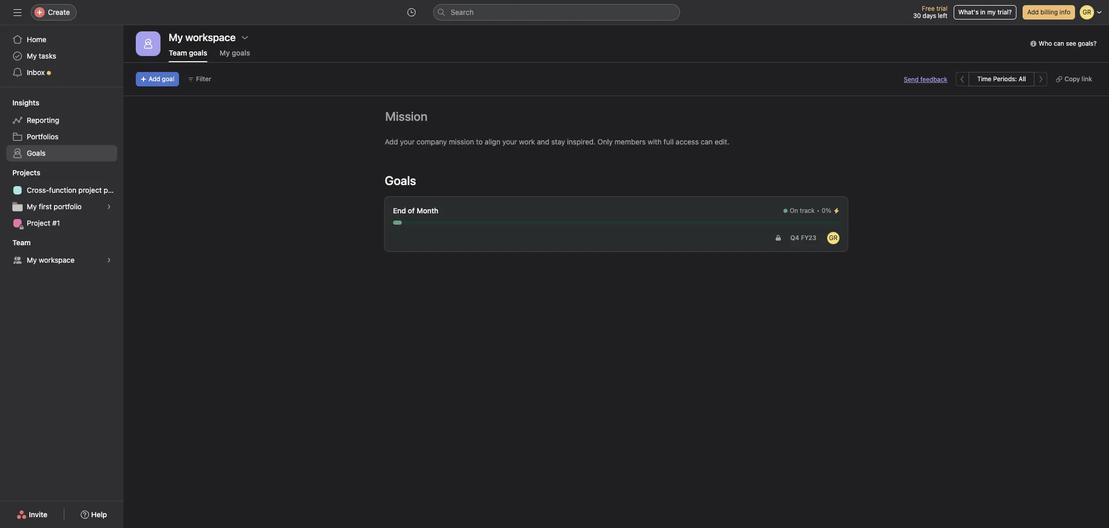 Task type: vqa. For each thing, say whether or not it's contained in the screenshot.
row
no



Task type: describe. For each thing, give the bounding box(es) containing it.
my first portfolio
[[27, 202, 82, 211]]

1 horizontal spatial goals
[[385, 173, 416, 188]]

gr button
[[828, 232, 840, 244]]

search button
[[433, 4, 680, 21]]

gr
[[829, 234, 838, 242]]

reporting
[[27, 116, 59, 125]]

insights element
[[0, 94, 124, 164]]

team for team goals
[[169, 48, 187, 57]]

days
[[923, 12, 937, 20]]

create button
[[31, 4, 77, 21]]

projects element
[[0, 164, 124, 234]]

my
[[988, 8, 996, 16]]

projects button
[[0, 168, 40, 178]]

end of month
[[393, 206, 439, 215]]

fy23
[[801, 234, 817, 242]]

only
[[598, 137, 613, 146]]

members
[[615, 137, 646, 146]]

free
[[922, 5, 935, 12]]

search list box
[[433, 4, 680, 21]]

stay
[[552, 137, 565, 146]]

send feedback link
[[904, 75, 948, 84]]

my workspace
[[169, 31, 236, 43]]

add for add billing info
[[1028, 8, 1039, 16]]

who
[[1039, 40, 1053, 47]]

add billing info
[[1028, 8, 1071, 16]]

my goals
[[220, 48, 250, 57]]

in
[[981, 8, 986, 16]]

track
[[800, 207, 815, 215]]

invite button
[[10, 506, 54, 524]]

copy
[[1065, 75, 1081, 83]]

Mission title text field
[[379, 104, 430, 128]]

see
[[1067, 40, 1077, 47]]

1 your from the left
[[400, 137, 415, 146]]

plan
[[104, 186, 118, 195]]

company
[[417, 137, 447, 146]]

what's in my trial?
[[959, 8, 1012, 16]]

and
[[537, 137, 550, 146]]

portfolios link
[[6, 129, 117, 145]]

add your company mission to align your work and stay inspired. only members with full access can edit.
[[385, 137, 730, 146]]

#1
[[52, 219, 60, 227]]

add for add your company mission to align your work and stay inspired. only members with full access can edit.
[[385, 137, 398, 146]]

time periods: all
[[978, 75, 1027, 83]]

• 0%
[[817, 207, 832, 215]]

team goals
[[169, 48, 207, 57]]

my tasks
[[27, 51, 56, 60]]

month
[[417, 206, 439, 215]]

billing
[[1041, 8, 1058, 16]]

align
[[485, 137, 501, 146]]

project #1 link
[[6, 215, 117, 232]]

copy link
[[1065, 75, 1093, 83]]

add goal button
[[136, 72, 179, 86]]

my for my goals
[[220, 48, 230, 57]]

0%
[[822, 207, 832, 215]]

show options image
[[241, 33, 249, 42]]

project #1
[[27, 219, 60, 227]]

of
[[408, 206, 415, 215]]

search
[[451, 8, 474, 16]]

mission
[[449, 137, 474, 146]]

who can see goals?
[[1039, 40, 1097, 47]]

goals?
[[1079, 40, 1097, 47]]

project
[[27, 219, 50, 227]]

on track
[[790, 207, 815, 215]]

what's
[[959, 8, 979, 16]]

feedback
[[921, 75, 948, 83]]

projects
[[12, 168, 40, 177]]

all
[[1019, 75, 1027, 83]]

•
[[817, 207, 820, 215]]

0 horizontal spatial can
[[701, 137, 713, 146]]

first
[[39, 202, 52, 211]]

team button
[[0, 238, 31, 248]]

filter button
[[183, 72, 216, 86]]

cross-
[[27, 186, 49, 195]]

my workspace link
[[6, 252, 117, 269]]



Task type: locate. For each thing, give the bounding box(es) containing it.
your
[[400, 137, 415, 146], [503, 137, 517, 146]]

inbox
[[27, 68, 45, 77]]

1 horizontal spatial goals
[[232, 48, 250, 57]]

q4
[[791, 234, 800, 242]]

my goals link
[[220, 48, 250, 62]]

info
[[1060, 8, 1071, 16]]

insights
[[12, 98, 39, 107]]

1 vertical spatial goals
[[385, 173, 416, 188]]

add left billing
[[1028, 8, 1039, 16]]

copy link button
[[1052, 72, 1097, 86]]

hide sidebar image
[[13, 8, 22, 16]]

goals
[[189, 48, 207, 57], [232, 48, 250, 57]]

end
[[393, 206, 406, 215]]

goals down my workspace at the left of the page
[[189, 48, 207, 57]]

my left the first
[[27, 202, 37, 211]]

team down project on the top of page
[[12, 238, 31, 247]]

2 your from the left
[[503, 137, 517, 146]]

0 horizontal spatial team
[[12, 238, 31, 247]]

what's in my trial? button
[[954, 5, 1017, 20]]

goals for team goals
[[189, 48, 207, 57]]

reporting link
[[6, 112, 117, 129]]

add
[[1028, 8, 1039, 16], [149, 75, 160, 83], [385, 137, 398, 146]]

1 goals from the left
[[189, 48, 207, 57]]

my down my workspace at the left of the page
[[220, 48, 230, 57]]

periods:
[[994, 75, 1018, 83]]

cross-function project plan link
[[6, 182, 118, 199]]

goals inside insights element
[[27, 149, 46, 157]]

trial
[[937, 5, 948, 12]]

my first portfolio link
[[6, 199, 117, 215]]

portfolios
[[27, 132, 58, 141]]

1 vertical spatial team
[[12, 238, 31, 247]]

goals down the show options image
[[232, 48, 250, 57]]

my inside global element
[[27, 51, 37, 60]]

my for my workspace
[[27, 256, 37, 265]]

0 horizontal spatial add
[[149, 75, 160, 83]]

free trial 30 days left
[[914, 5, 948, 20]]

1 vertical spatial can
[[701, 137, 713, 146]]

access
[[676, 137, 699, 146]]

your left company
[[400, 137, 415, 146]]

0 vertical spatial team
[[169, 48, 187, 57]]

2 vertical spatial add
[[385, 137, 398, 146]]

on
[[790, 207, 799, 215]]

help
[[91, 511, 107, 519]]

goals down portfolios on the top of the page
[[27, 149, 46, 157]]

1 horizontal spatial team
[[169, 48, 187, 57]]

1 horizontal spatial your
[[503, 137, 517, 146]]

1 horizontal spatial add
[[385, 137, 398, 146]]

trial?
[[998, 8, 1012, 16]]

cross-function project plan
[[27, 186, 118, 195]]

0 horizontal spatial your
[[400, 137, 415, 146]]

help button
[[74, 506, 114, 524]]

30
[[914, 12, 921, 20]]

my for my first portfolio
[[27, 202, 37, 211]]

0 horizontal spatial goals
[[189, 48, 207, 57]]

filter
[[196, 75, 211, 83]]

workspace
[[39, 256, 75, 265]]

insights button
[[0, 98, 39, 108]]

goals for my goals
[[232, 48, 250, 57]]

left
[[938, 12, 948, 20]]

can left see
[[1054, 40, 1065, 47]]

goals link
[[6, 145, 117, 162]]

team goals link
[[169, 48, 207, 62]]

send feedback
[[904, 75, 948, 83]]

my inside teams element
[[27, 256, 37, 265]]

add goal
[[149, 75, 174, 83]]

your right the align
[[503, 137, 517, 146]]

teams element
[[0, 234, 124, 271]]

1 horizontal spatial can
[[1054, 40, 1065, 47]]

tasks
[[39, 51, 56, 60]]

team up "goal"
[[169, 48, 187, 57]]

my
[[220, 48, 230, 57], [27, 51, 37, 60], [27, 202, 37, 211], [27, 256, 37, 265]]

invite
[[29, 511, 47, 519]]

my for my tasks
[[27, 51, 37, 60]]

function
[[49, 186, 76, 195]]

inspired.
[[567, 137, 596, 146]]

home
[[27, 35, 46, 44]]

my down team dropdown button
[[27, 256, 37, 265]]

my left tasks
[[27, 51, 37, 60]]

see details, my first portfolio image
[[106, 204, 112, 210]]

my tasks link
[[6, 48, 117, 64]]

goal
[[162, 75, 174, 83]]

link
[[1082, 75, 1093, 83]]

history image
[[408, 8, 416, 16]]

edit.
[[715, 137, 730, 146]]

2 horizontal spatial add
[[1028, 8, 1039, 16]]

with
[[648, 137, 662, 146]]

0 vertical spatial can
[[1054, 40, 1065, 47]]

work
[[519, 137, 535, 146]]

0 vertical spatial goals
[[27, 149, 46, 157]]

project
[[78, 186, 102, 195]]

team
[[169, 48, 187, 57], [12, 238, 31, 247]]

0 vertical spatial add
[[1028, 8, 1039, 16]]

add left "goal"
[[149, 75, 160, 83]]

2 goals from the left
[[232, 48, 250, 57]]

full
[[664, 137, 674, 146]]

team inside dropdown button
[[12, 238, 31, 247]]

1 vertical spatial add
[[149, 75, 160, 83]]

global element
[[0, 25, 124, 87]]

my inside projects element
[[27, 202, 37, 211]]

send
[[904, 75, 919, 83]]

time
[[978, 75, 992, 83]]

team for team
[[12, 238, 31, 247]]

0 likes. click to like this task image
[[445, 208, 451, 214]]

portfolio
[[54, 202, 82, 211]]

q4 fy23 button
[[786, 231, 821, 246]]

add down mission title text box
[[385, 137, 398, 146]]

can left edit.
[[701, 137, 713, 146]]

create
[[48, 8, 70, 16]]

inbox link
[[6, 64, 117, 81]]

see details, my workspace image
[[106, 257, 112, 264]]

add for add goal
[[149, 75, 160, 83]]

0 horizontal spatial goals
[[27, 149, 46, 157]]

home link
[[6, 31, 117, 48]]

goals up the end at the left of page
[[385, 173, 416, 188]]

to
[[476, 137, 483, 146]]

add billing info button
[[1023, 5, 1076, 20]]



